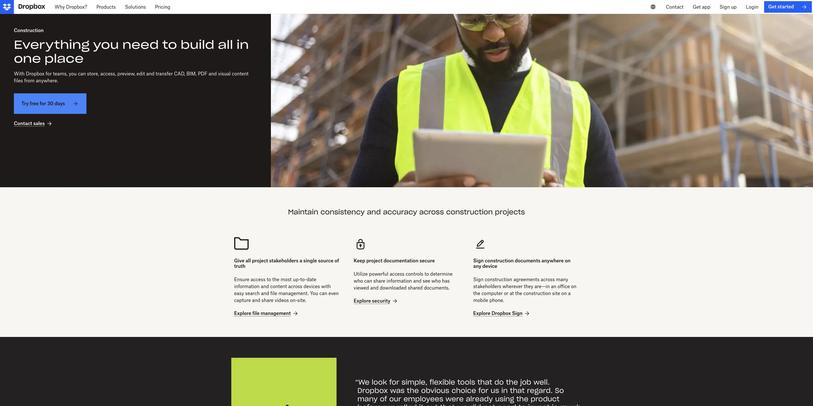 Task type: describe. For each thing, give the bounding box(es) containing it.
explore file management
[[234, 311, 291, 317]]

0 horizontal spatial that
[[441, 403, 455, 407]]

to inside '"we look for simple, flexible tools that do the job well. dropbox was the obvious choice for us in that regard. so many of our employees were already using the product before we rolled it out that we did not need to invest in m'
[[519, 403, 526, 407]]

easy
[[234, 291, 244, 297]]

explore security
[[354, 298, 391, 304]]

a pencil image
[[474, 238, 579, 251]]

phone.
[[490, 298, 505, 304]]

employees
[[404, 395, 444, 404]]

our
[[390, 395, 402, 404]]

has
[[442, 278, 450, 284]]

site
[[553, 291, 561, 297]]

try free for 30 days
[[21, 101, 65, 107]]

site.
[[298, 298, 307, 304]]

contact for contact sales
[[14, 121, 32, 127]]

edit
[[137, 71, 145, 77]]

or
[[504, 291, 509, 297]]

everything you need to build all in one place
[[14, 37, 249, 66]]

documents.
[[424, 285, 450, 291]]

the up rolled
[[407, 387, 419, 396]]

agreements
[[514, 277, 540, 283]]

secure
[[420, 258, 435, 264]]

information inside ensure access to the most up-to-date information and content across devices with easy search and file management. you can even capture and share videos on-site.
[[234, 284, 260, 290]]

out
[[426, 403, 438, 407]]

files
[[14, 78, 23, 84]]

30
[[47, 101, 53, 107]]

office
[[558, 284, 570, 290]]

content inside with dropbox for teams, you can store, access, preview, edit and transfer cad, bim, pdf and visual content files from anywhere.
[[232, 71, 249, 77]]

to inside utilize powerful access controls to determine who can share information and see who has viewed and downloaded shared documents.
[[425, 271, 429, 277]]

with dropbox for teams, you can store, access, preview, edit and transfer cad, bim, pdf and visual content files from anywhere.
[[14, 71, 249, 84]]

obvious
[[422, 387, 450, 396]]

pricing
[[155, 4, 170, 10]]

choice
[[452, 387, 477, 396]]

need inside '"we look for simple, flexible tools that do the job well. dropbox was the obvious choice for us in that regard. so many of our employees were already using the product before we rolled it out that we did not need to invest in m'
[[498, 403, 517, 407]]

2 who from the left
[[432, 278, 441, 284]]

maintain
[[288, 208, 319, 217]]

are—in
[[535, 284, 550, 290]]

access inside utilize powerful access controls to determine who can share information and see who has viewed and downloaded shared documents.
[[390, 271, 405, 277]]

information inside utilize powerful access controls to determine who can share information and see who has viewed and downloaded shared documents.
[[387, 278, 412, 284]]

project inside give all project stakeholders a single source of truth
[[252, 258, 268, 264]]

of inside '"we look for simple, flexible tools that do the job well. dropbox was the obvious choice for us in that regard. so many of our employees were already using the product before we rolled it out that we did not need to invest in m'
[[380, 395, 387, 404]]

get started link
[[765, 1, 813, 13]]

the down job
[[517, 395, 529, 404]]

2 horizontal spatial that
[[510, 387, 525, 396]]

anywhere.
[[36, 78, 58, 84]]

up
[[732, 4, 737, 10]]

projects
[[495, 208, 525, 217]]

dropbox?
[[66, 4, 87, 10]]

the up mobile on the bottom right
[[474, 291, 481, 297]]

with
[[322, 284, 331, 290]]

1 who from the left
[[354, 278, 363, 284]]

products
[[96, 4, 116, 10]]

build
[[181, 37, 215, 52]]

videos
[[275, 298, 289, 304]]

the right do
[[506, 378, 519, 387]]

explore for explore file management
[[234, 311, 252, 317]]

any
[[474, 264, 482, 269]]

free
[[30, 101, 39, 107]]

at
[[510, 291, 514, 297]]

app
[[703, 4, 711, 10]]

from
[[24, 78, 35, 84]]

all inside the everything you need to build all in one place
[[218, 37, 233, 52]]

invest
[[529, 403, 550, 407]]

sales
[[33, 121, 45, 127]]

truth
[[234, 264, 246, 269]]

sign for sign up
[[720, 4, 731, 10]]

security
[[372, 298, 391, 304]]

was
[[390, 387, 405, 396]]

1 horizontal spatial across
[[420, 208, 444, 217]]

teams,
[[53, 71, 68, 77]]

capture
[[234, 298, 251, 304]]

the right at
[[516, 291, 523, 297]]

share inside ensure access to the most up-to-date information and content across devices with easy search and file management. you can even capture and share videos on-site.
[[262, 298, 274, 304]]

get for get app
[[693, 4, 702, 10]]

explore dropbox sign
[[474, 311, 523, 317]]

cad,
[[174, 71, 185, 77]]

why dropbox?
[[55, 4, 87, 10]]

share inside utilize powerful access controls to determine who can share information and see who has viewed and downloaded shared documents.
[[374, 278, 386, 284]]

for left us
[[479, 387, 489, 396]]

preview,
[[118, 71, 135, 77]]

us
[[491, 387, 500, 396]]

computer
[[482, 291, 503, 297]]

you inside the everything you need to build all in one place
[[93, 37, 119, 52]]

across inside ensure access to the most up-to-date information and content across devices with easy search and file management. you can even capture and share videos on-site.
[[288, 284, 303, 290]]

already
[[466, 395, 493, 404]]

across inside sign construction agreements across many stakeholders wherever they are—in an office on the computer or at the construction site on a mobile phone.
[[541, 277, 555, 283]]

access inside ensure access to the most up-to-date information and content across devices with easy search and file management. you can even capture and share videos on-site.
[[251, 277, 266, 283]]

devices
[[304, 284, 320, 290]]

to-
[[301, 277, 307, 283]]

get app button
[[689, 0, 716, 14]]

explore for explore security
[[354, 298, 371, 304]]

on inside 'sign construction documents anywhere on any device'
[[565, 258, 571, 264]]

keep project documentation secure
[[354, 258, 435, 264]]

sign for sign construction documents anywhere on any device
[[474, 258, 484, 264]]

documentation
[[384, 258, 419, 264]]

for for simple,
[[390, 378, 400, 387]]

contact sales link
[[14, 120, 53, 127]]

to inside the everything you need to build all in one place
[[162, 37, 177, 52]]

get started
[[769, 4, 795, 10]]

to inside ensure access to the most up-to-date information and content across devices with easy search and file management. you can even capture and share videos on-site.
[[267, 277, 271, 283]]

accuracy
[[383, 208, 418, 217]]

2 we from the left
[[458, 403, 468, 407]]

tools
[[458, 378, 476, 387]]

construction inside 'sign construction documents anywhere on any device'
[[485, 258, 514, 264]]

many inside '"we look for simple, flexible tools that do the job well. dropbox was the obvious choice for us in that regard. so many of our employees were already using the product before we rolled it out that we did not need to invest in m'
[[358, 395, 378, 404]]

1 vertical spatial on
[[572, 284, 577, 290]]

contact button
[[662, 0, 689, 14]]

2 horizontal spatial in
[[552, 403, 559, 407]]



Task type: vqa. For each thing, say whether or not it's contained in the screenshot.
Create shared folder button
no



Task type: locate. For each thing, give the bounding box(es) containing it.
that right do
[[510, 387, 525, 396]]

get left started
[[769, 4, 777, 10]]

explore file management link
[[234, 310, 299, 317]]

share up explore file management link
[[262, 298, 274, 304]]

project up the powerful
[[367, 258, 383, 264]]

0 horizontal spatial of
[[335, 258, 339, 264]]

contact for contact
[[667, 4, 684, 10]]

file inside ensure access to the most up-to-date information and content across devices with easy search and file management. you can even capture and share videos on-site.
[[271, 291, 277, 297]]

one
[[14, 51, 41, 66]]

determine
[[431, 271, 453, 277]]

1 horizontal spatial need
[[498, 403, 517, 407]]

were
[[446, 395, 464, 404]]

0 vertical spatial dropbox
[[26, 71, 44, 77]]

stakeholders inside give all project stakeholders a single source of truth
[[269, 258, 299, 264]]

need inside the everything you need to build all in one place
[[122, 37, 159, 52]]

0 horizontal spatial many
[[358, 395, 378, 404]]

0 horizontal spatial project
[[252, 258, 268, 264]]

1 horizontal spatial get
[[769, 4, 777, 10]]

0 vertical spatial all
[[218, 37, 233, 52]]

a left the single
[[300, 258, 302, 264]]

for left 30
[[40, 101, 46, 107]]

2 project from the left
[[367, 258, 383, 264]]

1 horizontal spatial stakeholders
[[474, 284, 502, 290]]

of inside give all project stakeholders a single source of truth
[[335, 258, 339, 264]]

dropbox up before
[[358, 387, 388, 396]]

2 horizontal spatial explore
[[474, 311, 491, 317]]

1 vertical spatial of
[[380, 395, 387, 404]]

we down the was on the bottom left of the page
[[384, 403, 395, 407]]

across
[[420, 208, 444, 217], [541, 277, 555, 283], [288, 284, 303, 290]]

a inside sign construction agreements across many stakeholders wherever they are—in an office on the computer or at the construction site on a mobile phone.
[[569, 291, 571, 297]]

on-
[[290, 298, 298, 304]]

of right source
[[335, 258, 339, 264]]

did
[[470, 403, 482, 407]]

2 horizontal spatial can
[[365, 278, 372, 284]]

0 horizontal spatial access
[[251, 277, 266, 283]]

file left management
[[253, 311, 260, 317]]

stakeholders inside sign construction agreements across many stakeholders wherever they are—in an office on the computer or at the construction site on a mobile phone.
[[474, 284, 502, 290]]

most
[[281, 277, 292, 283]]

sign construction agreements across many stakeholders wherever they are—in an office on the computer or at the construction site on a mobile phone.
[[474, 277, 577, 304]]

products button
[[92, 0, 120, 14]]

0 vertical spatial file
[[271, 291, 277, 297]]

you inside with dropbox for teams, you can store, access, preview, edit and transfer cad, bim, pdf and visual content files from anywhere.
[[69, 71, 77, 77]]

2 vertical spatial across
[[288, 284, 303, 290]]

a inside give all project stakeholders a single source of truth
[[300, 258, 302, 264]]

1 horizontal spatial can
[[320, 291, 328, 297]]

0 horizontal spatial file
[[253, 311, 260, 317]]

everything
[[14, 37, 90, 52]]

shared
[[408, 285, 423, 291]]

that left do
[[478, 378, 493, 387]]

rolled
[[397, 403, 417, 407]]

access
[[390, 271, 405, 277], [251, 277, 266, 283]]

"we look for simple, flexible tools that do the job well. dropbox was the obvious choice for us in that regard. so many of our employees were already using the product before we rolled it out that we did not need to invest in m
[[355, 378, 582, 407]]

1 horizontal spatial explore
[[354, 298, 371, 304]]

0 horizontal spatial a
[[300, 258, 302, 264]]

1 horizontal spatial access
[[390, 271, 405, 277]]

1 vertical spatial in
[[502, 387, 508, 396]]

keep
[[354, 258, 366, 264]]

regard.
[[527, 387, 553, 396]]

can inside utilize powerful access controls to determine who can share information and see who has viewed and downloaded shared documents.
[[365, 278, 372, 284]]

0 horizontal spatial stakeholders
[[269, 258, 299, 264]]

2 vertical spatial can
[[320, 291, 328, 297]]

contact left sales
[[14, 121, 32, 127]]

1 project from the left
[[252, 258, 268, 264]]

on right office
[[572, 284, 577, 290]]

even
[[329, 291, 339, 297]]

1 horizontal spatial file
[[271, 291, 277, 297]]

1 vertical spatial a
[[569, 291, 571, 297]]

0 horizontal spatial contact
[[14, 121, 32, 127]]

information down ensure
[[234, 284, 260, 290]]

flexible
[[430, 378, 456, 387]]

1 horizontal spatial share
[[374, 278, 386, 284]]

for inside with dropbox for teams, you can store, access, preview, edit and transfer cad, bim, pdf and visual content files from anywhere.
[[46, 71, 52, 77]]

a folder image
[[234, 238, 340, 251]]

job
[[521, 378, 532, 387]]

single
[[304, 258, 317, 264]]

2 vertical spatial dropbox
[[358, 387, 388, 396]]

explore
[[354, 298, 371, 304], [234, 311, 252, 317], [474, 311, 491, 317]]

dropbox for with
[[26, 71, 44, 77]]

0 horizontal spatial can
[[78, 71, 86, 77]]

0 horizontal spatial you
[[69, 71, 77, 77]]

2 horizontal spatial dropbox
[[492, 311, 511, 317]]

before
[[358, 403, 382, 407]]

0 vertical spatial can
[[78, 71, 86, 77]]

get
[[769, 4, 777, 10], [693, 4, 702, 10]]

0 vertical spatial stakeholders
[[269, 258, 299, 264]]

documents
[[515, 258, 541, 264]]

a man wearing a hard hat, safety goggles, and safety vest, standing in front of a building under construction image
[[271, 14, 814, 188]]

for right look
[[390, 378, 400, 387]]

get for get started
[[769, 4, 777, 10]]

project right give at left
[[252, 258, 268, 264]]

content inside ensure access to the most up-to-date information and content across devices with easy search and file management. you can even capture and share videos on-site.
[[271, 284, 287, 290]]

0 vertical spatial content
[[232, 71, 249, 77]]

1 horizontal spatial all
[[246, 258, 251, 264]]

1 horizontal spatial who
[[432, 278, 441, 284]]

so
[[555, 387, 565, 396]]

1 horizontal spatial you
[[93, 37, 119, 52]]

1 vertical spatial you
[[69, 71, 77, 77]]

date
[[307, 277, 317, 283]]

all right 'build'
[[218, 37, 233, 52]]

0 vertical spatial you
[[93, 37, 119, 52]]

sign inside sign construction agreements across many stakeholders wherever they are—in an office on the computer or at the construction site on a mobile phone.
[[474, 277, 484, 283]]

contact left the get app dropdown button
[[667, 4, 684, 10]]

construction
[[447, 208, 493, 217], [485, 258, 514, 264], [485, 277, 513, 283], [524, 291, 551, 297]]

get app
[[693, 4, 711, 10]]

1 we from the left
[[384, 403, 395, 407]]

1 horizontal spatial project
[[367, 258, 383, 264]]

visual
[[218, 71, 231, 77]]

1 vertical spatial need
[[498, 403, 517, 407]]

1 horizontal spatial a
[[569, 291, 571, 297]]

0 vertical spatial on
[[565, 258, 571, 264]]

give all project stakeholders a single source of truth
[[234, 258, 339, 269]]

0 horizontal spatial share
[[262, 298, 274, 304]]

for
[[46, 71, 52, 77], [40, 101, 46, 107], [390, 378, 400, 387], [479, 387, 489, 396]]

can left store, at left
[[78, 71, 86, 77]]

0 horizontal spatial content
[[232, 71, 249, 77]]

share
[[374, 278, 386, 284], [262, 298, 274, 304]]

the inside ensure access to the most up-to-date information and content across devices with easy search and file management. you can even capture and share videos on-site.
[[273, 277, 280, 283]]

contact sales
[[14, 121, 45, 127]]

0 horizontal spatial who
[[354, 278, 363, 284]]

1 horizontal spatial dropbox
[[358, 387, 388, 396]]

many down "we at the left bottom of page
[[358, 395, 378, 404]]

access up search
[[251, 277, 266, 283]]

stakeholders up computer
[[474, 284, 502, 290]]

see
[[423, 278, 431, 284]]

0 vertical spatial in
[[237, 37, 249, 52]]

who down utilize
[[354, 278, 363, 284]]

days
[[55, 101, 65, 107]]

1 vertical spatial contact
[[14, 121, 32, 127]]

1 vertical spatial share
[[262, 298, 274, 304]]

0 vertical spatial contact
[[667, 4, 684, 10]]

can down with
[[320, 291, 328, 297]]

content right visual
[[232, 71, 249, 77]]

all inside give all project stakeholders a single source of truth
[[246, 258, 251, 264]]

utilize
[[354, 271, 368, 277]]

file up videos at the left bottom of the page
[[271, 291, 277, 297]]

need
[[122, 37, 159, 52], [498, 403, 517, 407]]

simple,
[[402, 378, 428, 387]]

access down the keep project documentation secure
[[390, 271, 405, 277]]

1 horizontal spatial contact
[[667, 4, 684, 10]]

for for teams,
[[46, 71, 52, 77]]

sign for sign construction agreements across many stakeholders wherever they are—in an office on the computer or at the construction site on a mobile phone.
[[474, 277, 484, 283]]

0 vertical spatial need
[[122, 37, 159, 52]]

access,
[[100, 71, 116, 77]]

1 vertical spatial all
[[246, 258, 251, 264]]

can
[[78, 71, 86, 77], [365, 278, 372, 284], [320, 291, 328, 297]]

0 horizontal spatial all
[[218, 37, 233, 52]]

explore for explore dropbox sign
[[474, 311, 491, 317]]

project
[[252, 258, 268, 264], [367, 258, 383, 264]]

can up viewed
[[365, 278, 372, 284]]

dropbox inside with dropbox for teams, you can store, access, preview, edit and transfer cad, bim, pdf and visual content files from anywhere.
[[26, 71, 44, 77]]

powerful
[[369, 271, 389, 277]]

many up office
[[557, 277, 569, 283]]

0 horizontal spatial dropbox
[[26, 71, 44, 77]]

centric projects logo image
[[259, 405, 309, 407]]

content down 'most'
[[271, 284, 287, 290]]

1 vertical spatial file
[[253, 311, 260, 317]]

try free for 30 days link
[[14, 94, 86, 114]]

1 horizontal spatial information
[[387, 278, 412, 284]]

all
[[218, 37, 233, 52], [246, 258, 251, 264]]

can inside ensure access to the most up-to-date information and content across devices with easy search and file management. you can even capture and share videos on-site.
[[320, 291, 328, 297]]

why dropbox? button
[[50, 0, 92, 14]]

a locked lock image
[[354, 238, 460, 251]]

device
[[483, 264, 498, 269]]

for up anywhere.
[[46, 71, 52, 77]]

1 horizontal spatial in
[[502, 387, 508, 396]]

2 horizontal spatial across
[[541, 277, 555, 283]]

2 vertical spatial on
[[562, 291, 567, 297]]

stakeholders down a folder 'image'
[[269, 258, 299, 264]]

1 vertical spatial content
[[271, 284, 287, 290]]

information up the downloaded
[[387, 278, 412, 284]]

downloaded
[[380, 285, 407, 291]]

1 vertical spatial many
[[358, 395, 378, 404]]

we left did
[[458, 403, 468, 407]]

up-
[[293, 277, 301, 283]]

pdf
[[198, 71, 208, 77]]

2 vertical spatial in
[[552, 403, 559, 407]]

they
[[524, 284, 534, 290]]

0 horizontal spatial explore
[[234, 311, 252, 317]]

construction
[[14, 27, 44, 33]]

on down office
[[562, 291, 567, 297]]

0 vertical spatial share
[[374, 278, 386, 284]]

explore down capture
[[234, 311, 252, 317]]

0 vertical spatial across
[[420, 208, 444, 217]]

explore security link
[[354, 298, 399, 305]]

that right out
[[441, 403, 455, 407]]

0 horizontal spatial get
[[693, 4, 702, 10]]

solutions button
[[120, 0, 151, 14]]

viewed
[[354, 285, 369, 291]]

on
[[565, 258, 571, 264], [572, 284, 577, 290], [562, 291, 567, 297]]

pricing link
[[151, 0, 175, 14]]

in
[[237, 37, 249, 52], [502, 387, 508, 396], [552, 403, 559, 407]]

to left 'most'
[[267, 277, 271, 283]]

get inside dropdown button
[[693, 4, 702, 10]]

0 horizontal spatial across
[[288, 284, 303, 290]]

for inside try free for 30 days link
[[40, 101, 46, 107]]

many inside sign construction agreements across many stakeholders wherever they are—in an office on the computer or at the construction site on a mobile phone.
[[557, 277, 569, 283]]

management
[[261, 311, 291, 317]]

well.
[[534, 378, 550, 387]]

why
[[55, 4, 65, 10]]

sign inside 'sign construction documents anywhere on any device'
[[474, 258, 484, 264]]

to left 'build'
[[162, 37, 177, 52]]

0 horizontal spatial information
[[234, 284, 260, 290]]

1 vertical spatial stakeholders
[[474, 284, 502, 290]]

login link
[[742, 0, 764, 14]]

dropbox inside '"we look for simple, flexible tools that do the job well. dropbox was the obvious choice for us in that regard. so many of our employees were already using the product before we rolled it out that we did not need to invest in m'
[[358, 387, 388, 396]]

1 vertical spatial dropbox
[[492, 311, 511, 317]]

1 horizontal spatial we
[[458, 403, 468, 407]]

share down the powerful
[[374, 278, 386, 284]]

anywhere
[[542, 258, 564, 264]]

do
[[495, 378, 504, 387]]

get left app on the top right of page
[[693, 4, 702, 10]]

started
[[778, 4, 795, 10]]

0 vertical spatial of
[[335, 258, 339, 264]]

1 horizontal spatial of
[[380, 395, 387, 404]]

a down office
[[569, 291, 571, 297]]

0 horizontal spatial we
[[384, 403, 395, 407]]

search
[[245, 291, 260, 297]]

explore down viewed
[[354, 298, 371, 304]]

explore dropbox sign link
[[474, 310, 531, 317]]

bim,
[[187, 71, 197, 77]]

0 horizontal spatial in
[[237, 37, 249, 52]]

a
[[300, 258, 302, 264], [569, 291, 571, 297]]

on right anywhere
[[565, 258, 571, 264]]

ensure access to the most up-to-date information and content across devices with easy search and file management. you can even capture and share videos on-site.
[[234, 277, 339, 304]]

to up see
[[425, 271, 429, 277]]

dropbox for explore
[[492, 311, 511, 317]]

can inside with dropbox for teams, you can store, access, preview, edit and transfer cad, bim, pdf and visual content files from anywhere.
[[78, 71, 86, 77]]

1 vertical spatial across
[[541, 277, 555, 283]]

who up documents.
[[432, 278, 441, 284]]

0 vertical spatial a
[[300, 258, 302, 264]]

try
[[21, 101, 29, 107]]

1 vertical spatial can
[[365, 278, 372, 284]]

file
[[271, 291, 277, 297], [253, 311, 260, 317]]

dropbox down phone.
[[492, 311, 511, 317]]

sign up
[[720, 4, 737, 10]]

with
[[14, 71, 25, 77]]

1 horizontal spatial content
[[271, 284, 287, 290]]

all right give at left
[[246, 258, 251, 264]]

dropbox up the from
[[26, 71, 44, 77]]

0 horizontal spatial need
[[122, 37, 159, 52]]

in inside the everything you need to build all in one place
[[237, 37, 249, 52]]

content
[[232, 71, 249, 77], [271, 284, 287, 290]]

that
[[478, 378, 493, 387], [510, 387, 525, 396], [441, 403, 455, 407]]

of left our
[[380, 395, 387, 404]]

1 horizontal spatial many
[[557, 277, 569, 283]]

for for 30
[[40, 101, 46, 107]]

explore down mobile on the bottom right
[[474, 311, 491, 317]]

to left invest
[[519, 403, 526, 407]]

0 vertical spatial many
[[557, 277, 569, 283]]

the left 'most'
[[273, 277, 280, 283]]

contact inside popup button
[[667, 4, 684, 10]]

place
[[44, 51, 84, 66]]

1 horizontal spatial that
[[478, 378, 493, 387]]

login
[[747, 4, 759, 10]]



